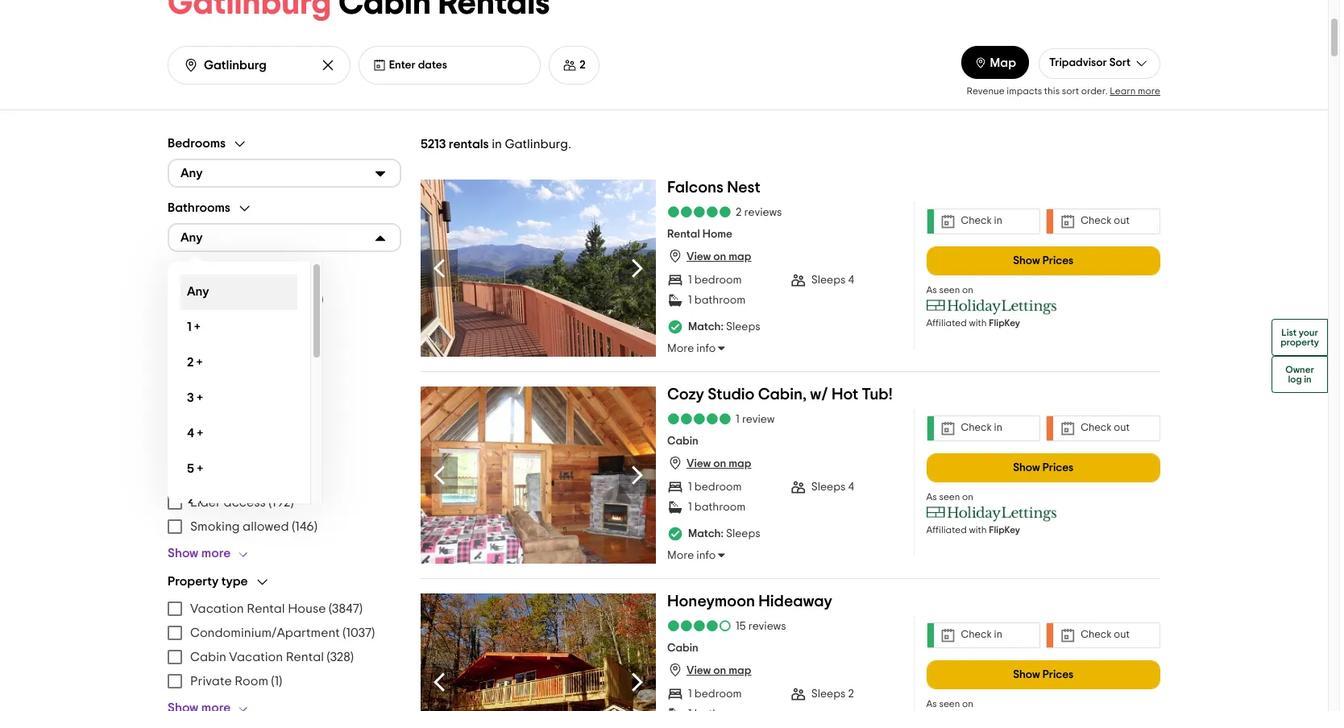 Task type: describe. For each thing, give the bounding box(es) containing it.
group containing amenities
[[168, 265, 401, 407]]

1 bathroom for nest
[[688, 295, 746, 306]]

tripadvisor
[[1050, 57, 1107, 69]]

order.
[[1082, 86, 1108, 96]]

fireplace (3938)
[[190, 366, 284, 379]]

map
[[990, 56, 1017, 69]]

(4277)
[[275, 341, 308, 354]]

honeymoon hideaway, vacation rental in gatlinburg image
[[421, 594, 656, 712]]

bathroom for studio
[[695, 502, 746, 513]]

info for falcons
[[697, 344, 716, 355]]

bedrooms
[[168, 137, 226, 150]]

affiliated for cozy studio cabin, w/ hot tub!
[[927, 525, 967, 535]]

group containing bathrooms
[[168, 200, 401, 523]]

as for falcons nest
[[927, 285, 937, 295]]

sleeps 2
[[812, 689, 854, 700]]

review
[[742, 414, 775, 425]]

any inside list box
[[187, 285, 209, 298]]

match: sleeps for nest
[[688, 322, 761, 333]]

learn
[[1110, 86, 1136, 96]]

pet
[[190, 472, 209, 485]]

elder access (192)
[[190, 496, 294, 509]]

enter
[[389, 60, 416, 71]]

sort
[[1110, 57, 1131, 69]]

cozy studio cabin, w/ hot tub!, vacation rental in gatlinburg image
[[421, 387, 656, 564]]

enter dates
[[389, 60, 447, 71]]

out for cozy studio cabin, w/ hot tub!
[[1114, 423, 1130, 434]]

2 for 2
[[580, 60, 586, 71]]

cabin vacation rental (328)
[[190, 651, 354, 664]]

show prices button for falcons nest
[[927, 246, 1161, 275]]

friendly
[[212, 472, 257, 485]]

view for cozy
[[687, 459, 711, 470]]

show more
[[168, 547, 231, 560]]

(4926)
[[289, 293, 324, 306]]

group containing property type
[[168, 574, 401, 712]]

more info for falcons
[[668, 344, 716, 355]]

+ for 1 +
[[194, 321, 200, 334]]

show prices button for cozy studio cabin, w/ hot tub!
[[927, 454, 1161, 483]]

falcons nest link
[[668, 179, 761, 202]]

in inside owner log in
[[1305, 374, 1312, 384]]

fireplace
[[190, 366, 247, 379]]

3
[[187, 392, 194, 405]]

bedroom for nest
[[695, 275, 742, 286]]

5
[[187, 463, 194, 476]]

washer/dryer (4277)
[[190, 341, 308, 354]]

any for any popup button
[[181, 167, 203, 180]]

impacts
[[1007, 86, 1043, 96]]

tripadvisor sort
[[1050, 57, 1131, 69]]

show more button
[[168, 545, 257, 562]]

any button
[[168, 158, 401, 187]]

3 1 bedroom from the top
[[688, 689, 742, 700]]

list box containing any
[[168, 262, 322, 523]]

owner log in
[[1286, 365, 1315, 384]]

4 +
[[187, 427, 203, 440]]

list
[[1282, 328, 1297, 337]]

show all
[[168, 392, 215, 405]]

honeymoon hideaway link
[[668, 594, 833, 616]]

enter dates button
[[358, 46, 541, 85]]

tub!
[[862, 387, 893, 403]]

revenue impacts this sort order. learn more
[[967, 86, 1161, 96]]

revenue
[[967, 86, 1005, 96]]

(3847)
[[329, 603, 363, 616]]

more for cozy studio cabin, w/ hot tub!
[[668, 551, 694, 562]]

1 bedroom for falcons
[[688, 275, 742, 286]]

learn more link
[[1110, 86, 1161, 96]]

2 for 2 +
[[187, 356, 194, 369]]

+ for 5 +
[[197, 463, 203, 476]]

internet
[[190, 317, 236, 330]]

private
[[190, 675, 232, 688]]

check in for cozy studio cabin, w/ hot tub!
[[961, 423, 1003, 434]]

info for cozy
[[697, 551, 716, 562]]

prices for honeymoon hideaway
[[1043, 670, 1074, 681]]

elder
[[190, 496, 221, 509]]

all
[[201, 392, 215, 405]]

access
[[224, 496, 266, 509]]

property
[[168, 576, 219, 589]]

out for honeymoon hideaway
[[1114, 630, 1130, 641]]

15
[[736, 621, 746, 632]]

1 review
[[736, 414, 775, 425]]

cabin inside menu
[[190, 651, 226, 664]]

with for cozy studio cabin, w/ hot tub!
[[969, 525, 987, 535]]

falcons nest
[[668, 179, 761, 196]]

with for falcons nest
[[969, 318, 987, 328]]

flipkey for cozy studio cabin, w/ hot tub!
[[989, 525, 1021, 535]]

show all button
[[168, 391, 215, 407]]

owner log in button
[[1272, 356, 1329, 393]]

(1037)
[[343, 627, 375, 640]]

check out for falcons nest
[[1081, 216, 1130, 227]]

wifi
[[255, 317, 276, 330]]

smoking
[[190, 520, 240, 533]]

vacation rental house (3847)
[[190, 603, 363, 616]]

cabin for 15 reviews
[[668, 643, 699, 655]]

affiliated with flipkey for cozy studio cabin, w/ hot tub!
[[927, 525, 1021, 535]]

(4924)
[[279, 317, 313, 330]]

1 bathroom for studio
[[688, 502, 746, 513]]

5 +
[[187, 463, 203, 476]]

holidaylettings.com logo image for cozy studio cabin, w/ hot tub!
[[927, 506, 1058, 522]]

0 vertical spatial rental
[[668, 229, 700, 240]]

1 horizontal spatial more
[[1138, 86, 1161, 96]]

(192)
[[269, 496, 294, 509]]

washer/dryer
[[190, 341, 272, 354]]

house
[[288, 603, 326, 616]]

2 for 2 reviews
[[736, 207, 742, 218]]

smoking allowed (146)
[[190, 520, 318, 533]]

more inside dropdown button
[[201, 547, 231, 560]]

3 +
[[187, 392, 203, 405]]

holidaylettings.com logo image for falcons nest
[[927, 299, 1058, 315]]

1 vertical spatial rental
[[247, 603, 285, 616]]

1 vertical spatial vacation
[[229, 651, 283, 664]]

sort
[[1062, 86, 1080, 96]]

this
[[1045, 86, 1060, 96]]

flipkey for falcons nest
[[989, 318, 1021, 328]]

show prices button for honeymoon hideaway
[[927, 661, 1161, 690]]

check out for cozy studio cabin, w/ hot tub!
[[1081, 423, 1130, 434]]

reviews for 15 reviews
[[749, 621, 787, 632]]

list your property button
[[1272, 319, 1329, 356]]

property
[[1281, 337, 1320, 347]]

(328)
[[327, 651, 354, 664]]

type
[[221, 576, 248, 589]]

sleeps for 1 review
[[812, 482, 846, 493]]

conditioning
[[209, 293, 286, 306]]

affiliated for falcons nest
[[927, 318, 967, 328]]

studio
[[708, 387, 755, 403]]

honeymoon hideaway
[[668, 594, 833, 610]]

show for honeymoon hideaway
[[1013, 670, 1041, 681]]

in for honeymoon hideaway
[[994, 630, 1003, 641]]

hideaway
[[759, 594, 833, 610]]

5213 rentals in gatlinburg.
[[421, 137, 572, 150]]

hot
[[832, 387, 859, 403]]

show inside dropdown button
[[168, 547, 199, 560]]

2 +
[[187, 356, 203, 369]]

Search search field
[[204, 58, 308, 73]]

map for studio
[[729, 459, 752, 470]]

amenities
[[168, 266, 224, 279]]

list your property
[[1281, 328, 1320, 347]]

log
[[1289, 374, 1302, 384]]

menu containing vacation rental house (3847)
[[168, 597, 401, 694]]

seen for falcons nest
[[940, 285, 961, 295]]



Task type: vqa. For each thing, say whether or not it's contained in the screenshot.
"Menu" containing Air Conditioning (4926)
yes



Task type: locate. For each thing, give the bounding box(es) containing it.
view on map button down the home
[[668, 248, 752, 265]]

show for falcons nest
[[1013, 255, 1041, 266]]

1 info from the top
[[697, 344, 716, 355]]

falcons nest, vacation rental in gatlinburg image
[[421, 179, 656, 357]]

cabin
[[668, 436, 699, 448], [668, 643, 699, 655], [190, 651, 226, 664]]

1 vertical spatial prices
[[1043, 462, 1074, 474]]

3 view on map from the top
[[687, 666, 752, 677]]

(1)
[[271, 675, 282, 688]]

2 vertical spatial check out
[[1081, 630, 1130, 641]]

menu containing pet friendly (932)
[[168, 442, 401, 539]]

1 vertical spatial check in
[[961, 423, 1003, 434]]

2 affiliated from the top
[[927, 525, 967, 535]]

4 inside list box
[[187, 427, 194, 440]]

2 inside list box
[[187, 356, 194, 369]]

property type
[[168, 576, 248, 589]]

room
[[235, 675, 268, 688]]

2 prices from the top
[[1043, 462, 1074, 474]]

0 vertical spatial show prices button
[[927, 246, 1161, 275]]

1 vertical spatial as
[[927, 492, 937, 502]]

+ up 5 +
[[197, 427, 203, 440]]

sleeps 4 for falcons nest
[[812, 275, 854, 286]]

3 show prices from the top
[[1013, 670, 1074, 681]]

2 vertical spatial view
[[687, 666, 711, 677]]

more for falcons nest
[[668, 344, 694, 355]]

1 vertical spatial out
[[1114, 423, 1130, 434]]

0 vertical spatial 1 bathroom
[[688, 295, 746, 306]]

map for nest
[[729, 252, 752, 263]]

1 vertical spatial bedroom
[[695, 482, 742, 493]]

1 vertical spatial affiliated
[[927, 525, 967, 535]]

1 bedroom down 1 review
[[688, 482, 742, 493]]

check out for honeymoon hideaway
[[1081, 630, 1130, 641]]

0 vertical spatial as seen on
[[927, 285, 974, 295]]

reviews right 15
[[749, 621, 787, 632]]

match: for falcons
[[688, 322, 724, 333]]

2 vertical spatial as
[[927, 699, 937, 709]]

1 menu from the top
[[168, 287, 401, 384]]

0 vertical spatial 4
[[848, 275, 854, 286]]

more up honeymoon at the bottom of page
[[668, 551, 694, 562]]

1 view from the top
[[687, 252, 711, 263]]

0 vertical spatial more info
[[668, 344, 716, 355]]

0 vertical spatial affiliated
[[927, 318, 967, 328]]

+ for 2 +
[[197, 356, 203, 369]]

1 vertical spatial flipkey
[[989, 525, 1021, 535]]

as
[[927, 285, 937, 295], [927, 492, 937, 502], [927, 699, 937, 709]]

2 vertical spatial rental
[[286, 651, 324, 664]]

+ for 6 +
[[197, 498, 203, 511]]

3 menu from the top
[[168, 597, 401, 694]]

show prices for honeymoon hideaway
[[1013, 670, 1074, 681]]

2 vertical spatial menu
[[168, 597, 401, 694]]

match: sleeps up studio
[[688, 322, 761, 333]]

view
[[687, 252, 711, 263], [687, 459, 711, 470], [687, 666, 711, 677]]

0 vertical spatial holidaylettings.com logo image
[[927, 299, 1058, 315]]

2 vertical spatial prices
[[1043, 670, 1074, 681]]

3 as seen on from the top
[[927, 699, 974, 709]]

any inside dropdown button
[[181, 231, 203, 244]]

prices for cozy studio cabin, w/ hot tub!
[[1043, 462, 1074, 474]]

0 vertical spatial any
[[181, 167, 203, 180]]

3 seen from the top
[[940, 699, 961, 709]]

more info
[[668, 344, 716, 355], [668, 551, 716, 562]]

prices
[[1043, 255, 1074, 266], [1043, 462, 1074, 474], [1043, 670, 1074, 681]]

or
[[239, 317, 252, 330]]

match: sleeps up honeymoon at the bottom of page
[[688, 529, 761, 540]]

2 as seen on from the top
[[927, 492, 974, 502]]

2 sleeps 4 from the top
[[812, 482, 854, 493]]

2 group from the top
[[168, 200, 401, 523]]

0 vertical spatial more
[[1138, 86, 1161, 96]]

1 holidaylettings.com logo image from the top
[[927, 299, 1058, 315]]

reviews for 2 reviews
[[744, 207, 782, 218]]

2 match: sleeps from the top
[[688, 529, 761, 540]]

on
[[714, 252, 727, 263], [963, 285, 974, 295], [714, 459, 727, 470], [963, 492, 974, 502], [714, 666, 727, 677], [963, 699, 974, 709]]

2 more info from the top
[[668, 551, 716, 562]]

group containing suitability
[[168, 420, 401, 562]]

map button
[[961, 46, 1029, 79]]

view on map for nest
[[687, 252, 752, 263]]

info up cozy
[[697, 344, 716, 355]]

2 flipkey from the top
[[989, 525, 1021, 535]]

menu for suitability
[[168, 442, 401, 539]]

2 show prices from the top
[[1013, 462, 1074, 474]]

suitability
[[168, 421, 226, 434]]

view on map button for cozy
[[668, 456, 752, 472]]

your
[[1299, 328, 1319, 337]]

+ down washer/dryer
[[197, 356, 203, 369]]

affiliated with flipkey
[[927, 318, 1021, 328], [927, 525, 1021, 535]]

1 vertical spatial 1 bathroom
[[688, 502, 746, 513]]

cabin down cozy
[[668, 436, 699, 448]]

2 affiliated with flipkey from the top
[[927, 525, 1021, 535]]

map
[[729, 252, 752, 263], [729, 459, 752, 470], [729, 666, 752, 677]]

0 vertical spatial more
[[668, 344, 694, 355]]

5 group from the top
[[168, 574, 401, 712]]

rentals
[[449, 137, 489, 150]]

in
[[492, 137, 502, 150], [994, 216, 1003, 227], [1305, 374, 1312, 384], [994, 423, 1003, 434], [994, 630, 1003, 641]]

tripadvisor sort button
[[1039, 48, 1161, 79]]

view down rental home
[[687, 252, 711, 263]]

air conditioning (4926)
[[190, 293, 324, 306]]

1 vertical spatial 4
[[187, 427, 194, 440]]

2 match: from the top
[[688, 529, 724, 540]]

1 vertical spatial info
[[697, 551, 716, 562]]

+ for 3 +
[[197, 392, 203, 405]]

dates
[[418, 60, 447, 71]]

honeymoon
[[668, 594, 755, 610]]

0 vertical spatial flipkey
[[989, 318, 1021, 328]]

view down cozy
[[687, 459, 711, 470]]

1 as seen on from the top
[[927, 285, 974, 295]]

show prices for cozy studio cabin, w/ hot tub!
[[1013, 462, 1074, 474]]

check in for falcons nest
[[961, 216, 1003, 227]]

0 vertical spatial 1 bedroom
[[688, 275, 742, 286]]

rental left the home
[[668, 229, 700, 240]]

1 affiliated with flipkey from the top
[[927, 318, 1021, 328]]

3 map from the top
[[729, 666, 752, 677]]

2 vertical spatial any
[[187, 285, 209, 298]]

1 1 bathroom from the top
[[688, 295, 746, 306]]

1 vertical spatial reviews
[[749, 621, 787, 632]]

2 view on map button from the top
[[668, 456, 752, 472]]

1 match: sleeps from the top
[[688, 322, 761, 333]]

any down bathrooms
[[181, 231, 203, 244]]

2 vertical spatial as seen on
[[927, 699, 974, 709]]

3 out from the top
[[1114, 630, 1130, 641]]

2 info from the top
[[697, 551, 716, 562]]

vacation
[[190, 603, 244, 616], [229, 651, 283, 664]]

+ right 6
[[197, 498, 203, 511]]

2 check out from the top
[[1081, 423, 1130, 434]]

holidaylettings.com logo image
[[927, 299, 1058, 315], [927, 506, 1058, 522]]

3 as from the top
[[927, 699, 937, 709]]

2 vertical spatial view on map button
[[668, 663, 752, 679]]

1 bathroom
[[688, 295, 746, 306], [688, 502, 746, 513]]

0 vertical spatial view on map
[[687, 252, 752, 263]]

group containing bedrooms
[[168, 136, 401, 187]]

2 view from the top
[[687, 459, 711, 470]]

vacation down property type
[[190, 603, 244, 616]]

0 vertical spatial view on map button
[[668, 248, 752, 265]]

1 vertical spatial as seen on
[[927, 492, 974, 502]]

+ right 3
[[197, 392, 203, 405]]

with
[[969, 318, 987, 328], [969, 525, 987, 535]]

1 with from the top
[[969, 318, 987, 328]]

show inside button
[[168, 392, 199, 405]]

w/
[[810, 387, 828, 403]]

2 vertical spatial seen
[[940, 699, 961, 709]]

2 check in from the top
[[961, 423, 1003, 434]]

1 out from the top
[[1114, 216, 1130, 227]]

bedroom
[[695, 275, 742, 286], [695, 482, 742, 493], [695, 689, 742, 700]]

2 menu from the top
[[168, 442, 401, 539]]

0 vertical spatial bathroom
[[695, 295, 746, 306]]

out
[[1114, 216, 1130, 227], [1114, 423, 1130, 434], [1114, 630, 1130, 641]]

reviews down nest
[[744, 207, 782, 218]]

1 vertical spatial more info
[[668, 551, 716, 562]]

(932)
[[259, 472, 287, 485]]

as for cozy studio cabin, w/ hot tub!
[[927, 492, 937, 502]]

(146)
[[292, 520, 318, 533]]

2 bathroom from the top
[[695, 502, 746, 513]]

sleeps for 15 reviews
[[812, 689, 846, 700]]

0 vertical spatial affiliated with flipkey
[[927, 318, 1021, 328]]

info up honeymoon at the bottom of page
[[697, 551, 716, 562]]

+ down air
[[194, 321, 200, 334]]

0 vertical spatial bedroom
[[695, 275, 742, 286]]

bedroom down 1 review
[[695, 482, 742, 493]]

any inside popup button
[[181, 167, 203, 180]]

1 vertical spatial sleeps 4
[[812, 482, 854, 493]]

1 vertical spatial view on map button
[[668, 456, 752, 472]]

2 button
[[549, 46, 600, 85]]

4 for falcons nest
[[848, 275, 854, 286]]

list box
[[168, 262, 322, 523]]

0 horizontal spatial more
[[201, 547, 231, 560]]

bathroom for nest
[[695, 295, 746, 306]]

2 map from the top
[[729, 459, 752, 470]]

match: sleeps
[[688, 322, 761, 333], [688, 529, 761, 540]]

rental
[[668, 229, 700, 240], [247, 603, 285, 616], [286, 651, 324, 664]]

view on map button down 15
[[668, 663, 752, 679]]

2 vertical spatial 1 bedroom
[[688, 689, 742, 700]]

match:
[[688, 322, 724, 333], [688, 529, 724, 540]]

1 vertical spatial affiliated with flipkey
[[927, 525, 1021, 535]]

bedroom for studio
[[695, 482, 742, 493]]

map down 1 review
[[729, 459, 752, 470]]

falcons
[[668, 179, 724, 196]]

1 vertical spatial more
[[201, 547, 231, 560]]

1 vertical spatial any
[[181, 231, 203, 244]]

1 more from the top
[[668, 344, 694, 355]]

seen
[[940, 285, 961, 295], [940, 492, 961, 502], [940, 699, 961, 709]]

1 sleeps 4 from the top
[[812, 275, 854, 286]]

1 view on map button from the top
[[668, 248, 752, 265]]

view down honeymoon at the bottom of page
[[687, 666, 711, 677]]

0 vertical spatial info
[[697, 344, 716, 355]]

show for cozy studio cabin, w/ hot tub!
[[1013, 462, 1041, 474]]

view on map down the home
[[687, 252, 752, 263]]

cabin for 1 review
[[668, 436, 699, 448]]

3 group from the top
[[168, 265, 401, 407]]

view on map down 1 review
[[687, 459, 752, 470]]

1 inside list box
[[187, 321, 192, 334]]

0 vertical spatial seen
[[940, 285, 961, 295]]

2 holidaylettings.com logo image from the top
[[927, 506, 1058, 522]]

any for any dropdown button
[[181, 231, 203, 244]]

0 vertical spatial menu
[[168, 287, 401, 384]]

rental up condominium/apartment
[[247, 603, 285, 616]]

any
[[181, 167, 203, 180], [181, 231, 203, 244], [187, 285, 209, 298]]

1 vertical spatial match:
[[688, 529, 724, 540]]

1 group from the top
[[168, 136, 401, 187]]

more up cozy
[[668, 344, 694, 355]]

4 group from the top
[[168, 420, 401, 562]]

private room (1)
[[190, 675, 282, 688]]

condominium/apartment (1037)
[[190, 627, 375, 640]]

15 reviews
[[736, 621, 787, 632]]

clear image
[[320, 57, 336, 73]]

bathrooms
[[168, 202, 230, 214]]

1 as from the top
[[927, 285, 937, 295]]

1 vertical spatial view on map
[[687, 459, 752, 470]]

0 vertical spatial match: sleeps
[[688, 322, 761, 333]]

check
[[961, 216, 992, 227], [1081, 216, 1112, 227], [961, 423, 992, 434], [1081, 423, 1112, 434], [961, 630, 992, 641], [1081, 630, 1112, 641]]

check in
[[961, 216, 1003, 227], [961, 423, 1003, 434], [961, 630, 1003, 641]]

2 view on map from the top
[[687, 459, 752, 470]]

2 show prices button from the top
[[927, 454, 1161, 483]]

internet or wifi (4924)
[[190, 317, 313, 330]]

home
[[703, 229, 733, 240]]

1 horizontal spatial rental
[[286, 651, 324, 664]]

0 vertical spatial match:
[[688, 322, 724, 333]]

rental down 'condominium/apartment (1037)'
[[286, 651, 324, 664]]

menu for amenities
[[168, 287, 401, 384]]

2 out from the top
[[1114, 423, 1130, 434]]

1 match: from the top
[[688, 322, 724, 333]]

1 vertical spatial more
[[668, 551, 694, 562]]

bedroom down 15
[[695, 689, 742, 700]]

2 vertical spatial map
[[729, 666, 752, 677]]

pet friendly (932)
[[190, 472, 287, 485]]

match: sleeps for studio
[[688, 529, 761, 540]]

2 vertical spatial view on map
[[687, 666, 752, 677]]

view on map button down 1 review
[[668, 456, 752, 472]]

3 check out from the top
[[1081, 630, 1130, 641]]

3 prices from the top
[[1043, 670, 1074, 681]]

cozy
[[668, 387, 705, 403]]

sleeps 4 for cozy studio cabin, w/ hot tub!
[[812, 482, 854, 493]]

4 for cozy studio cabin, w/ hot tub!
[[848, 482, 854, 493]]

as seen on for cozy studio cabin, w/ hot tub!
[[927, 492, 974, 502]]

1 bedroom down 15
[[688, 689, 742, 700]]

0 vertical spatial show prices
[[1013, 255, 1074, 266]]

bedroom down the home
[[695, 275, 742, 286]]

cabin down honeymoon at the bottom of page
[[668, 643, 699, 655]]

2 with from the top
[[969, 525, 987, 535]]

2 bedroom from the top
[[695, 482, 742, 493]]

match: up honeymoon at the bottom of page
[[688, 529, 724, 540]]

1 vertical spatial view
[[687, 459, 711, 470]]

menu
[[168, 287, 401, 384], [168, 442, 401, 539], [168, 597, 401, 694]]

1 vertical spatial with
[[969, 525, 987, 535]]

view for falcons
[[687, 252, 711, 263]]

reviews
[[744, 207, 782, 218], [749, 621, 787, 632]]

2 vertical spatial show prices
[[1013, 670, 1074, 681]]

1 bathroom from the top
[[695, 295, 746, 306]]

5213
[[421, 137, 446, 150]]

1 check in from the top
[[961, 216, 1003, 227]]

1 vertical spatial 1 bedroom
[[688, 482, 742, 493]]

search image
[[183, 57, 199, 73]]

6
[[187, 498, 195, 511]]

check in for honeymoon hideaway
[[961, 630, 1003, 641]]

seen for cozy studio cabin, w/ hot tub!
[[940, 492, 961, 502]]

1 seen from the top
[[940, 285, 961, 295]]

1 bedroom from the top
[[695, 275, 742, 286]]

bathroom
[[695, 295, 746, 306], [695, 502, 746, 513]]

view on map button for falcons
[[668, 248, 752, 265]]

2 vertical spatial check in
[[961, 630, 1003, 641]]

1 vertical spatial map
[[729, 459, 752, 470]]

1 map from the top
[[729, 252, 752, 263]]

0 vertical spatial check in
[[961, 216, 1003, 227]]

more down smoking
[[201, 547, 231, 560]]

+ right 5
[[197, 463, 203, 476]]

more
[[668, 344, 694, 355], [668, 551, 694, 562]]

any down bedrooms
[[181, 167, 203, 180]]

prices for falcons nest
[[1043, 255, 1074, 266]]

2 more from the top
[[668, 551, 694, 562]]

2 vertical spatial out
[[1114, 630, 1130, 641]]

vacation up room
[[229, 651, 283, 664]]

0 vertical spatial sleeps 4
[[812, 275, 854, 286]]

2 vertical spatial 4
[[848, 482, 854, 493]]

in for falcons nest
[[994, 216, 1003, 227]]

1 vertical spatial menu
[[168, 442, 401, 539]]

1 prices from the top
[[1043, 255, 1074, 266]]

2
[[580, 60, 586, 71], [736, 207, 742, 218], [187, 356, 194, 369], [848, 689, 854, 700]]

nest
[[727, 179, 761, 196]]

as seen on for falcons nest
[[927, 285, 974, 295]]

1
[[688, 275, 692, 286], [688, 295, 692, 306], [187, 321, 192, 334], [736, 414, 740, 425], [688, 482, 692, 493], [688, 502, 692, 513], [688, 689, 692, 700]]

0 vertical spatial prices
[[1043, 255, 1074, 266]]

3 show prices button from the top
[[927, 661, 1161, 690]]

0 vertical spatial vacation
[[190, 603, 244, 616]]

match: for cozy
[[688, 529, 724, 540]]

air
[[190, 293, 207, 306]]

1 show prices from the top
[[1013, 255, 1074, 266]]

1 bedroom down the home
[[688, 275, 742, 286]]

view on map down 15
[[687, 666, 752, 677]]

rental home
[[668, 229, 733, 240]]

1 vertical spatial show prices
[[1013, 462, 1074, 474]]

more info up cozy
[[668, 344, 716, 355]]

owner
[[1286, 365, 1315, 374]]

cabin up "private"
[[190, 651, 226, 664]]

2 vertical spatial bedroom
[[695, 689, 742, 700]]

condominium/apartment
[[190, 627, 340, 640]]

+ for 4 +
[[197, 427, 203, 440]]

2 seen from the top
[[940, 492, 961, 502]]

1 +
[[187, 321, 200, 334]]

1 vertical spatial holidaylettings.com logo image
[[927, 506, 1058, 522]]

1 1 bedroom from the top
[[688, 275, 742, 286]]

cozy studio cabin, w/ hot tub!
[[668, 387, 893, 403]]

more info for cozy
[[668, 551, 716, 562]]

view on map button
[[668, 248, 752, 265], [668, 456, 752, 472], [668, 663, 752, 679]]

out for falcons nest
[[1114, 216, 1130, 227]]

2 1 bedroom from the top
[[688, 482, 742, 493]]

0 vertical spatial check out
[[1081, 216, 1130, 227]]

0 vertical spatial with
[[969, 318, 987, 328]]

more info up honeymoon at the bottom of page
[[668, 551, 716, 562]]

1 affiliated from the top
[[927, 318, 967, 328]]

more right learn
[[1138, 86, 1161, 96]]

show
[[1013, 255, 1041, 266], [168, 392, 199, 405], [1013, 462, 1041, 474], [168, 547, 199, 560], [1013, 670, 1041, 681]]

any button
[[168, 223, 401, 252]]

1 vertical spatial match: sleeps
[[688, 529, 761, 540]]

+
[[194, 321, 200, 334], [197, 356, 203, 369], [197, 392, 203, 405], [197, 427, 203, 440], [197, 463, 203, 476], [197, 498, 203, 511]]

1 vertical spatial show prices button
[[927, 454, 1161, 483]]

1 vertical spatial bathroom
[[695, 502, 746, 513]]

0 vertical spatial view
[[687, 252, 711, 263]]

0 horizontal spatial rental
[[247, 603, 285, 616]]

menu containing air conditioning (4926)
[[168, 287, 401, 384]]

map down 15
[[729, 666, 752, 677]]

0 vertical spatial out
[[1114, 216, 1130, 227]]

2 as from the top
[[927, 492, 937, 502]]

group
[[168, 136, 401, 187], [168, 200, 401, 523], [168, 265, 401, 407], [168, 420, 401, 562], [168, 574, 401, 712]]

1 show prices button from the top
[[927, 246, 1161, 275]]

3 view from the top
[[687, 666, 711, 677]]

2 inside popup button
[[580, 60, 586, 71]]

1 view on map from the top
[[687, 252, 752, 263]]

affiliated with flipkey for falcons nest
[[927, 318, 1021, 328]]

3 bedroom from the top
[[695, 689, 742, 700]]

3 check in from the top
[[961, 630, 1003, 641]]

1 more info from the top
[[668, 344, 716, 355]]

gatlinburg.
[[505, 137, 572, 150]]

3 view on map button from the top
[[668, 663, 752, 679]]

0 vertical spatial as
[[927, 285, 937, 295]]

2 1 bathroom from the top
[[688, 502, 746, 513]]

sleeps for 2 reviews
[[812, 275, 846, 286]]

0 vertical spatial map
[[729, 252, 752, 263]]

1 bedroom for cozy
[[688, 482, 742, 493]]

in for cozy studio cabin, w/ hot tub!
[[994, 423, 1003, 434]]

2 horizontal spatial rental
[[668, 229, 700, 240]]

any down amenities
[[187, 285, 209, 298]]

0 vertical spatial reviews
[[744, 207, 782, 218]]

1 flipkey from the top
[[989, 318, 1021, 328]]

1 vertical spatial check out
[[1081, 423, 1130, 434]]

1 vertical spatial seen
[[940, 492, 961, 502]]

1 check out from the top
[[1081, 216, 1130, 227]]

2 vertical spatial show prices button
[[927, 661, 1161, 690]]

view on map for studio
[[687, 459, 752, 470]]

match: up cozy
[[688, 322, 724, 333]]

map down the home
[[729, 252, 752, 263]]

show prices for falcons nest
[[1013, 255, 1074, 266]]



